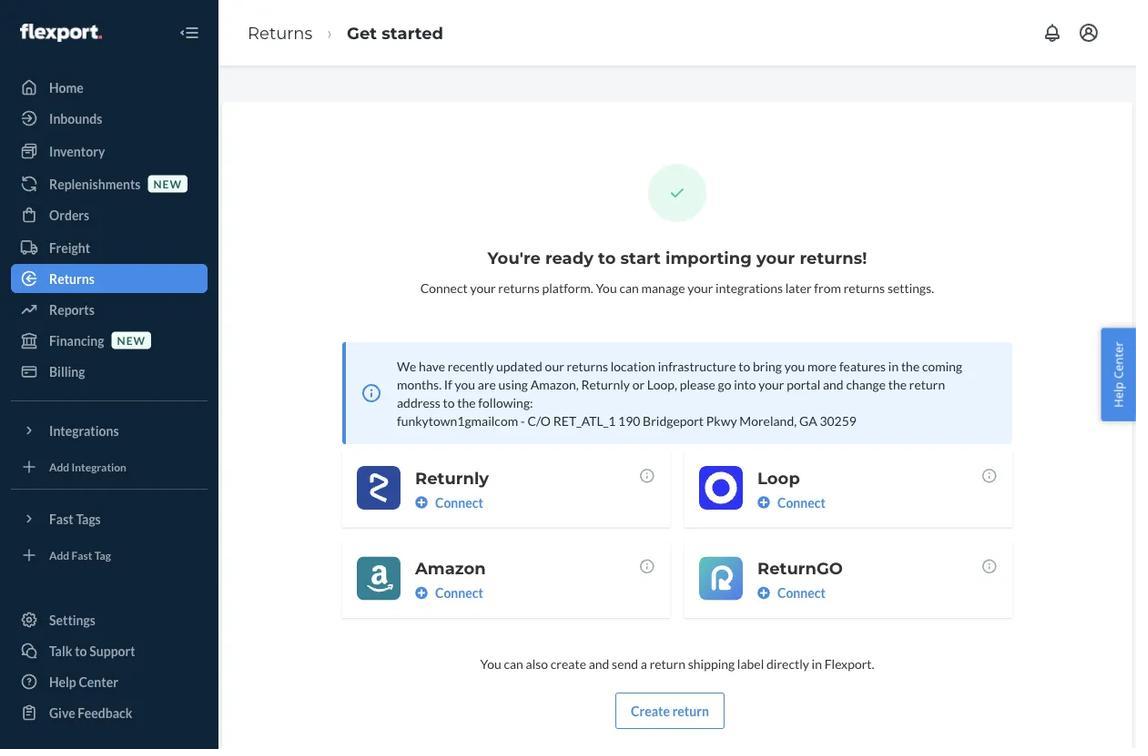 Task type: locate. For each thing, give the bounding box(es) containing it.
returns left get
[[248, 23, 313, 43]]

a
[[641, 656, 647, 672]]

to left start
[[598, 248, 616, 268]]

returns link inside breadcrumbs navigation
[[248, 23, 313, 43]]

connect button down amazon on the bottom of page
[[415, 584, 483, 602]]

1 horizontal spatial and
[[823, 377, 844, 392]]

center
[[1111, 342, 1127, 379], [79, 674, 118, 690]]

can
[[620, 280, 639, 296], [504, 656, 524, 672]]

0 horizontal spatial help center
[[49, 674, 118, 690]]

returns
[[498, 280, 540, 296], [844, 280, 885, 296], [567, 358, 608, 374]]

1 horizontal spatial returns
[[248, 23, 313, 43]]

to
[[598, 248, 616, 268], [739, 358, 751, 374], [443, 395, 455, 410], [75, 643, 87, 659]]

returns down you're
[[498, 280, 540, 296]]

give
[[49, 705, 75, 721]]

help center
[[1111, 342, 1127, 408], [49, 674, 118, 690]]

returns inside breadcrumbs navigation
[[248, 23, 313, 43]]

0 vertical spatial can
[[620, 280, 639, 296]]

connect down loop
[[778, 495, 826, 510]]

the right the change
[[889, 377, 907, 392]]

0 vertical spatial new
[[153, 177, 182, 190]]

following:
[[478, 395, 533, 410]]

0 vertical spatial fast
[[49, 511, 74, 527]]

your
[[757, 248, 795, 268], [470, 280, 496, 296], [688, 280, 713, 296], [759, 377, 785, 392]]

the left coming
[[901, 358, 920, 374]]

amazon,
[[531, 377, 579, 392]]

create
[[551, 656, 586, 672]]

add integration
[[49, 460, 127, 473]]

can left 'also'
[[504, 656, 524, 672]]

0 vertical spatial and
[[823, 377, 844, 392]]

1 add from the top
[[49, 460, 69, 473]]

plus circle image up amazon on the bottom of page
[[415, 496, 428, 509]]

and
[[823, 377, 844, 392], [589, 656, 610, 672]]

0 vertical spatial center
[[1111, 342, 1127, 379]]

connect
[[420, 280, 468, 296], [435, 495, 483, 510], [778, 495, 826, 510], [435, 586, 483, 601], [778, 586, 826, 601]]

plus circle image
[[758, 496, 770, 509], [415, 587, 428, 600]]

plus circle image down returngo
[[758, 587, 770, 600]]

0 vertical spatial plus circle image
[[415, 496, 428, 509]]

plus circle image inside "connect" button
[[415, 496, 428, 509]]

add down fast tags
[[49, 549, 69, 562]]

1 horizontal spatial returnly
[[581, 377, 630, 392]]

1 vertical spatial returnly
[[415, 468, 489, 488]]

fast left tags
[[49, 511, 74, 527]]

add left integration
[[49, 460, 69, 473]]

fast
[[49, 511, 74, 527], [72, 549, 92, 562]]

connect for returnly
[[435, 495, 483, 510]]

start
[[621, 248, 661, 268]]

2 add from the top
[[49, 549, 69, 562]]

1 horizontal spatial you
[[596, 280, 617, 296]]

address
[[397, 395, 441, 410]]

updated
[[496, 358, 543, 374]]

connect button
[[415, 494, 483, 512], [758, 494, 826, 512], [415, 584, 483, 602]]

get
[[347, 23, 377, 43]]

1 horizontal spatial in
[[889, 358, 899, 374]]

you left 'also'
[[480, 656, 502, 672]]

1 vertical spatial new
[[117, 334, 146, 347]]

connect your returns platform. you can manage your integrations later from returns settings.
[[420, 280, 935, 296]]

add for add integration
[[49, 460, 69, 473]]

you right platform.
[[596, 280, 617, 296]]

1 vertical spatial can
[[504, 656, 524, 672]]

1 vertical spatial returns
[[49, 271, 95, 286]]

pkwy
[[707, 413, 737, 428]]

returns up reports
[[49, 271, 95, 286]]

add
[[49, 460, 69, 473], [49, 549, 69, 562]]

returns right the our
[[567, 358, 608, 374]]

1 vertical spatial plus circle image
[[758, 587, 770, 600]]

0 horizontal spatial returns
[[49, 271, 95, 286]]

billing link
[[11, 357, 208, 386]]

fast tags
[[49, 511, 101, 527]]

you
[[596, 280, 617, 296], [480, 656, 502, 672]]

ready
[[545, 248, 594, 268]]

bridgeport
[[643, 413, 704, 428]]

0 horizontal spatial returns link
[[11, 264, 208, 293]]

plus circle image
[[415, 496, 428, 509], [758, 587, 770, 600]]

and down more
[[823, 377, 844, 392]]

returnly down location
[[581, 377, 630, 392]]

new
[[153, 177, 182, 190], [117, 334, 146, 347]]

go
[[718, 377, 732, 392]]

fast left tag
[[72, 549, 92, 562]]

features
[[840, 358, 886, 374]]

help
[[1111, 382, 1127, 408], [49, 674, 76, 690]]

fast inside dropdown button
[[49, 511, 74, 527]]

0 vertical spatial help
[[1111, 382, 1127, 408]]

1 horizontal spatial you
[[785, 358, 805, 374]]

have
[[419, 358, 445, 374]]

add for add fast tag
[[49, 549, 69, 562]]

0 vertical spatial returns link
[[248, 23, 313, 43]]

1 horizontal spatial plus circle image
[[758, 496, 770, 509]]

and left send
[[589, 656, 610, 672]]

returnly down funkytown1gmailcom
[[415, 468, 489, 488]]

plus circle image for amazon
[[415, 587, 428, 600]]

return
[[910, 377, 946, 392], [650, 656, 686, 672], [673, 704, 709, 719]]

190
[[618, 413, 641, 428]]

create return button
[[616, 693, 725, 729]]

0 vertical spatial plus circle image
[[758, 496, 770, 509]]

0 vertical spatial returns
[[248, 23, 313, 43]]

0 vertical spatial add
[[49, 460, 69, 473]]

connect button for loop
[[758, 494, 826, 512]]

1 horizontal spatial new
[[153, 177, 182, 190]]

plus circle image for "connect" 'link'
[[758, 587, 770, 600]]

your down the bring
[[759, 377, 785, 392]]

returns link
[[248, 23, 313, 43], [11, 264, 208, 293]]

connect up amazon on the bottom of page
[[435, 495, 483, 510]]

you up portal
[[785, 358, 805, 374]]

flexport.
[[825, 656, 875, 672]]

and inside we have recently updated our returns location infrastructure to bring you more features in the coming months. if you are using amazon, returnly or loop, please go into your portal and change the return address to the following: funkytown1gmailcom - c/o ret_atl_1 190 bridgeport pkwy moreland, ga 30259
[[823, 377, 844, 392]]

the
[[901, 358, 920, 374], [889, 377, 907, 392], [457, 395, 476, 410]]

1 vertical spatial return
[[650, 656, 686, 672]]

plus circle image down loop
[[758, 496, 770, 509]]

0 horizontal spatial center
[[79, 674, 118, 690]]

connect for loop
[[778, 495, 826, 510]]

new down reports link
[[117, 334, 146, 347]]

returns
[[248, 23, 313, 43], [49, 271, 95, 286]]

in inside we have recently updated our returns location infrastructure to bring you more features in the coming months. if you are using amazon, returnly or loop, please go into your portal and change the return address to the following: funkytown1gmailcom - c/o ret_atl_1 190 bridgeport pkwy moreland, ga 30259
[[889, 358, 899, 374]]

can down start
[[620, 280, 639, 296]]

into
[[734, 377, 756, 392]]

1 horizontal spatial help
[[1111, 382, 1127, 408]]

1 vertical spatial center
[[79, 674, 118, 690]]

connect button for amazon
[[415, 584, 483, 602]]

returns right from
[[844, 280, 885, 296]]

0 vertical spatial return
[[910, 377, 946, 392]]

1 vertical spatial add
[[49, 549, 69, 562]]

freight link
[[11, 233, 208, 262]]

1 vertical spatial returns link
[[11, 264, 208, 293]]

0 horizontal spatial you
[[480, 656, 502, 672]]

you
[[785, 358, 805, 374], [455, 377, 475, 392]]

connect button up amazon on the bottom of page
[[415, 494, 483, 512]]

0 vertical spatial help center
[[1111, 342, 1127, 408]]

add fast tag link
[[11, 541, 208, 570]]

plus circle image down amazon on the bottom of page
[[415, 587, 428, 600]]

you right "if"
[[455, 377, 475, 392]]

connect down amazon on the bottom of page
[[435, 586, 483, 601]]

1 horizontal spatial center
[[1111, 342, 1127, 379]]

1 vertical spatial help
[[49, 674, 76, 690]]

more
[[808, 358, 837, 374]]

0 horizontal spatial plus circle image
[[415, 496, 428, 509]]

plus circle image for loop
[[758, 496, 770, 509]]

you can also create and send a return shipping label directly in flexport.
[[480, 656, 875, 672]]

connect down returngo
[[778, 586, 826, 601]]

plus circle image inside "connect" 'link'
[[758, 587, 770, 600]]

0 vertical spatial returnly
[[581, 377, 630, 392]]

2 vertical spatial return
[[673, 704, 709, 719]]

0 horizontal spatial can
[[504, 656, 524, 672]]

the up funkytown1gmailcom
[[457, 395, 476, 410]]

create return
[[631, 704, 709, 719]]

new up orders "link"
[[153, 177, 182, 190]]

settings
[[49, 612, 96, 628]]

1 horizontal spatial help center
[[1111, 342, 1127, 408]]

platform.
[[542, 280, 594, 296]]

loop,
[[647, 377, 678, 392]]

1 vertical spatial in
[[812, 656, 822, 672]]

flexport logo image
[[20, 24, 102, 42]]

1 horizontal spatial plus circle image
[[758, 587, 770, 600]]

0 horizontal spatial plus circle image
[[415, 587, 428, 600]]

return right a
[[650, 656, 686, 672]]

bring
[[753, 358, 782, 374]]

0 vertical spatial in
[[889, 358, 899, 374]]

inbounds
[[49, 111, 102, 126]]

return right create
[[673, 704, 709, 719]]

return down coming
[[910, 377, 946, 392]]

0 horizontal spatial and
[[589, 656, 610, 672]]

1 vertical spatial plus circle image
[[415, 587, 428, 600]]

in right the directly
[[812, 656, 822, 672]]

1 vertical spatial you
[[480, 656, 502, 672]]

open notifications image
[[1042, 22, 1064, 44]]

0 horizontal spatial you
[[455, 377, 475, 392]]

in right features
[[889, 358, 899, 374]]

to right talk
[[75, 643, 87, 659]]

to down "if"
[[443, 395, 455, 410]]

loop
[[758, 468, 800, 488]]

returnly
[[581, 377, 630, 392], [415, 468, 489, 488]]

from
[[814, 280, 841, 296]]

moreland,
[[740, 413, 797, 428]]

tags
[[76, 511, 101, 527]]

0 horizontal spatial new
[[117, 334, 146, 347]]

returns link up reports link
[[11, 264, 208, 293]]

give feedback button
[[11, 699, 208, 728]]

inventory
[[49, 143, 105, 159]]

returns link left get
[[248, 23, 313, 43]]

connect button down loop
[[758, 494, 826, 512]]

0 horizontal spatial returns
[[498, 280, 540, 296]]

1 horizontal spatial returns
[[567, 358, 608, 374]]

1 horizontal spatial returns link
[[248, 23, 313, 43]]



Task type: describe. For each thing, give the bounding box(es) containing it.
connect up have
[[420, 280, 468, 296]]

help center inside 'button'
[[1111, 342, 1127, 408]]

returns inside we have recently updated our returns location infrastructure to bring you more features in the coming months. if you are using amazon, returnly or loop, please go into your portal and change the return address to the following: funkytown1gmailcom - c/o ret_atl_1 190 bridgeport pkwy moreland, ga 30259
[[567, 358, 608, 374]]

new for financing
[[117, 334, 146, 347]]

or
[[633, 377, 645, 392]]

give feedback
[[49, 705, 132, 721]]

new for replenishments
[[153, 177, 182, 190]]

integration
[[72, 460, 127, 473]]

send
[[612, 656, 639, 672]]

orders
[[49, 207, 89, 223]]

recently
[[448, 358, 494, 374]]

reports link
[[11, 295, 208, 324]]

1 horizontal spatial can
[[620, 280, 639, 296]]

0 horizontal spatial help
[[49, 674, 76, 690]]

c/o
[[528, 413, 551, 428]]

0 horizontal spatial returnly
[[415, 468, 489, 488]]

we
[[397, 358, 417, 374]]

add fast tag
[[49, 549, 111, 562]]

change
[[846, 377, 886, 392]]

home link
[[11, 73, 208, 102]]

support
[[89, 643, 135, 659]]

1 vertical spatial fast
[[72, 549, 92, 562]]

-
[[521, 413, 525, 428]]

your down you're
[[470, 280, 496, 296]]

your inside we have recently updated our returns location infrastructure to bring you more features in the coming months. if you are using amazon, returnly or loop, please go into your portal and change the return address to the following: funkytown1gmailcom - c/o ret_atl_1 190 bridgeport pkwy moreland, ga 30259
[[759, 377, 785, 392]]

close navigation image
[[178, 22, 200, 44]]

started
[[382, 23, 444, 43]]

orders link
[[11, 200, 208, 229]]

1 vertical spatial and
[[589, 656, 610, 672]]

location
[[611, 358, 656, 374]]

1 vertical spatial the
[[889, 377, 907, 392]]

open account menu image
[[1078, 22, 1100, 44]]

settings.
[[888, 280, 935, 296]]

connect for amazon
[[435, 586, 483, 601]]

integrations button
[[11, 416, 208, 445]]

ga
[[799, 413, 818, 428]]

replenishments
[[49, 176, 141, 192]]

manage
[[642, 280, 685, 296]]

fast tags button
[[11, 505, 208, 534]]

help inside 'button'
[[1111, 382, 1127, 408]]

0 horizontal spatial in
[[812, 656, 822, 672]]

portal
[[787, 377, 821, 392]]

billing
[[49, 364, 85, 379]]

connect link
[[758, 584, 998, 602]]

2 vertical spatial the
[[457, 395, 476, 410]]

breadcrumbs navigation
[[233, 6, 458, 59]]

add integration link
[[11, 453, 208, 482]]

return inside we have recently updated our returns location infrastructure to bring you more features in the coming months. if you are using amazon, returnly or loop, please go into your portal and change the return address to the following: funkytown1gmailcom - c/o ret_atl_1 190 bridgeport pkwy moreland, ga 30259
[[910, 377, 946, 392]]

0 vertical spatial you
[[785, 358, 805, 374]]

0 vertical spatial the
[[901, 358, 920, 374]]

feedback
[[78, 705, 132, 721]]

tag
[[94, 549, 111, 562]]

later
[[786, 280, 812, 296]]

returngo
[[758, 559, 843, 579]]

your up later
[[757, 248, 795, 268]]

1 vertical spatial you
[[455, 377, 475, 392]]

directly
[[767, 656, 810, 672]]

integrations
[[716, 280, 783, 296]]

home
[[49, 80, 84, 95]]

amazon
[[415, 559, 486, 579]]

returns!
[[800, 248, 867, 268]]

using
[[499, 377, 528, 392]]

your down importing
[[688, 280, 713, 296]]

please
[[680, 377, 716, 392]]

months.
[[397, 377, 442, 392]]

infrastructure
[[658, 358, 736, 374]]

help center button
[[1101, 328, 1137, 422]]

inventory link
[[11, 137, 208, 166]]

30259
[[820, 413, 857, 428]]

our
[[545, 358, 564, 374]]

1 vertical spatial help center
[[49, 674, 118, 690]]

get started link
[[347, 23, 444, 43]]

talk to support
[[49, 643, 135, 659]]

talk
[[49, 643, 72, 659]]

2 horizontal spatial returns
[[844, 280, 885, 296]]

funkytown1gmailcom
[[397, 413, 518, 428]]

also
[[526, 656, 548, 672]]

financing
[[49, 333, 104, 348]]

connect button for returnly
[[415, 494, 483, 512]]

talk to support button
[[11, 637, 208, 666]]

connect inside 'link'
[[778, 586, 826, 601]]

are
[[478, 377, 496, 392]]

help center link
[[11, 668, 208, 697]]

ret_atl_1
[[553, 413, 616, 428]]

get started
[[347, 23, 444, 43]]

center inside 'button'
[[1111, 342, 1127, 379]]

0 vertical spatial you
[[596, 280, 617, 296]]

if
[[444, 377, 452, 392]]

importing
[[666, 248, 752, 268]]

you're
[[488, 248, 541, 268]]

integrations
[[49, 423, 119, 438]]

to up into
[[739, 358, 751, 374]]

plus circle image for returnly "connect" button
[[415, 496, 428, 509]]

you're ready to start importing your returns!
[[488, 248, 867, 268]]

returnly inside we have recently updated our returns location infrastructure to bring you more features in the coming months. if you are using amazon, returnly or loop, please go into your portal and change the return address to the following: funkytown1gmailcom - c/o ret_atl_1 190 bridgeport pkwy moreland, ga 30259
[[581, 377, 630, 392]]

settings link
[[11, 606, 208, 635]]

to inside button
[[75, 643, 87, 659]]

shipping
[[688, 656, 735, 672]]

return inside button
[[673, 704, 709, 719]]

inbounds link
[[11, 104, 208, 133]]

freight
[[49, 240, 90, 255]]

reports
[[49, 302, 95, 317]]



Task type: vqa. For each thing, say whether or not it's contained in the screenshot.
leftmost Returns link
yes



